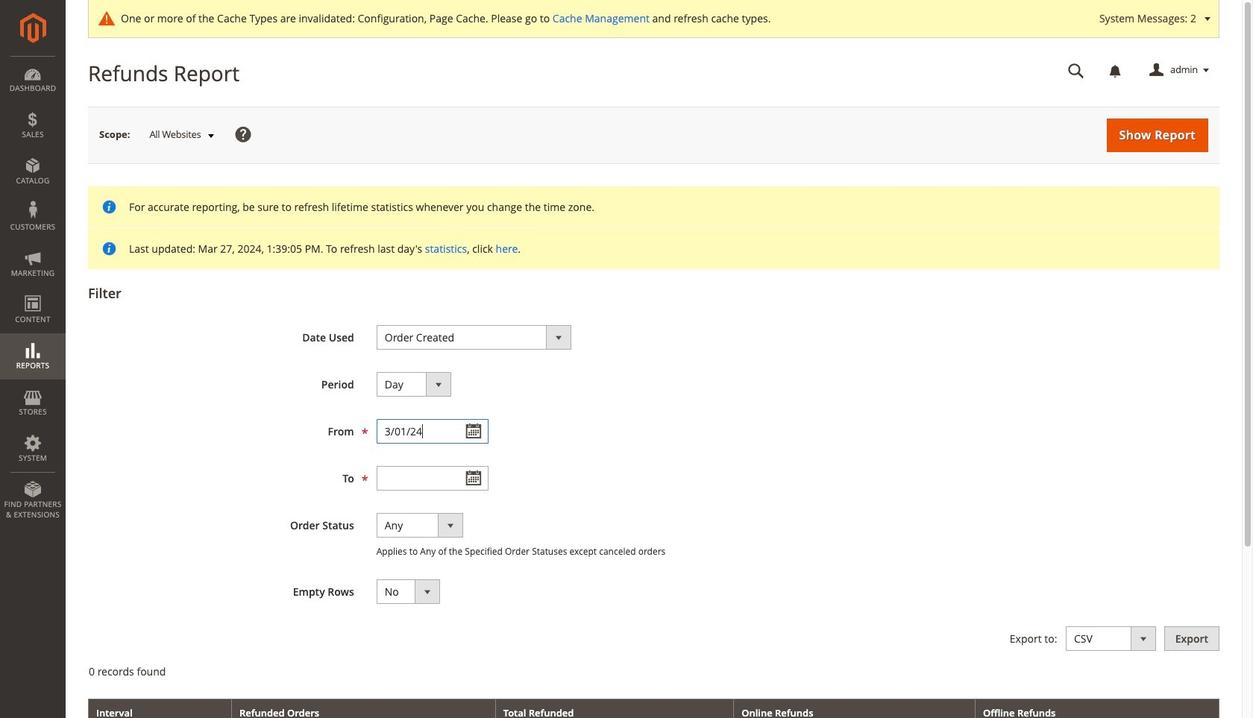 Task type: locate. For each thing, give the bounding box(es) containing it.
None text field
[[1058, 57, 1095, 84], [377, 466, 488, 491], [1058, 57, 1095, 84], [377, 466, 488, 491]]

menu bar
[[0, 56, 66, 528]]

magento admin panel image
[[20, 13, 46, 43]]

None text field
[[377, 419, 488, 444]]



